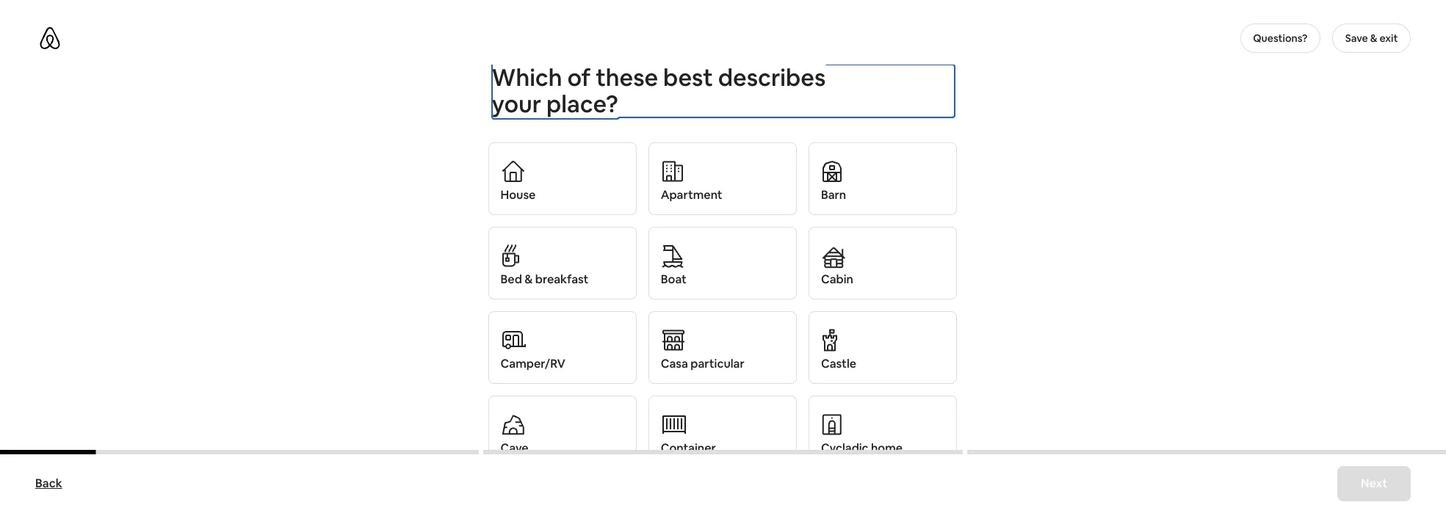 Task type: locate. For each thing, give the bounding box(es) containing it.
casa
[[661, 356, 688, 372]]

castle
[[821, 356, 857, 372]]

1 horizontal spatial &
[[1371, 32, 1378, 45]]

camper/rv
[[501, 356, 566, 372]]

exit
[[1380, 32, 1398, 45]]

cave
[[501, 441, 529, 456]]

apartment
[[661, 187, 723, 203]]

& right bed at the left
[[525, 272, 533, 287]]

& left exit
[[1371, 32, 1378, 45]]

save & exit
[[1346, 32, 1398, 45]]

which of these best describes your place?
[[492, 62, 826, 119]]

boat
[[661, 272, 687, 287]]

& inside button
[[525, 272, 533, 287]]

Castle button
[[809, 311, 957, 384]]

container
[[661, 441, 716, 456]]

which of these best describes your place? option group
[[488, 141, 958, 513]]

Container button
[[648, 396, 797, 469]]

0 vertical spatial &
[[1371, 32, 1378, 45]]

your place?
[[492, 89, 618, 119]]

barn
[[821, 187, 846, 203]]

House button
[[488, 143, 637, 215]]

0 horizontal spatial &
[[525, 272, 533, 287]]

next
[[1361, 476, 1388, 491]]

best
[[663, 62, 713, 93]]

& inside button
[[1371, 32, 1378, 45]]

&
[[1371, 32, 1378, 45], [525, 272, 533, 287]]

save & exit button
[[1333, 24, 1411, 53]]

casa particular
[[661, 356, 745, 372]]

next button
[[1338, 466, 1411, 502]]

1 vertical spatial &
[[525, 272, 533, 287]]

Boat button
[[648, 227, 797, 300]]

Cave button
[[488, 396, 637, 469]]



Task type: describe. For each thing, give the bounding box(es) containing it.
& for save
[[1371, 32, 1378, 45]]

back button
[[28, 469, 70, 499]]

save
[[1346, 32, 1368, 45]]

bed
[[501, 272, 522, 287]]

cycladic home
[[821, 441, 903, 456]]

cabin
[[821, 272, 854, 287]]

home
[[871, 441, 903, 456]]

breakfast
[[535, 272, 589, 287]]

questions?
[[1253, 32, 1308, 45]]

Bed & breakfast button
[[488, 227, 637, 300]]

these
[[596, 62, 658, 93]]

house
[[501, 187, 536, 203]]

Camper/RV button
[[488, 311, 637, 384]]

Barn button
[[809, 143, 957, 215]]

particular
[[691, 356, 745, 372]]

bed & breakfast
[[501, 272, 589, 287]]

of
[[567, 62, 591, 93]]

Cabin button
[[809, 227, 957, 300]]

which
[[492, 62, 562, 93]]

questions? button
[[1240, 24, 1321, 53]]

Casa particular button
[[648, 311, 797, 384]]

Apartment button
[[648, 143, 797, 215]]

Cycladic home button
[[809, 396, 957, 469]]

describes
[[718, 62, 826, 93]]

& for bed
[[525, 272, 533, 287]]

back
[[35, 476, 62, 491]]

cycladic
[[821, 441, 869, 456]]



Task type: vqa. For each thing, say whether or not it's contained in the screenshot.
'house'
yes



